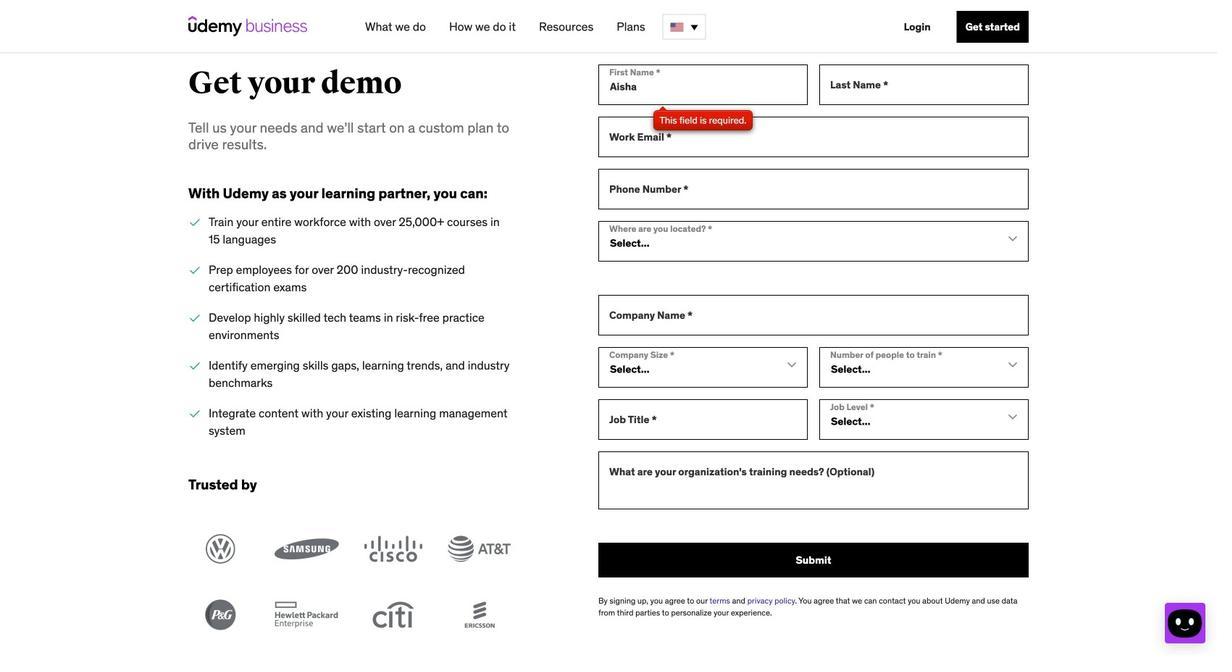 Task type: vqa. For each thing, say whether or not it's contained in the screenshot.
insights
no



Task type: locate. For each thing, give the bounding box(es) containing it.
What are your organization's training needs? text field
[[599, 452, 1029, 510]]

ericsson logo image
[[447, 600, 512, 630]]

volkswagen logo image
[[188, 534, 253, 564]]

alert
[[654, 110, 753, 130]]

Last Name * text field
[[820, 65, 1029, 105]]

udemy business image
[[188, 16, 307, 36]]

Company Name * text field
[[599, 295, 1029, 336]]

First Name * text field
[[599, 65, 808, 105]]

citi logo image
[[361, 600, 425, 630]]

Phone Number * telephone field
[[599, 169, 1029, 209]]

Job Title* text field
[[599, 399, 808, 440]]

cisco logo image
[[361, 534, 425, 564]]



Task type: describe. For each thing, give the bounding box(es) containing it.
menu navigation
[[354, 0, 1029, 54]]

at&t logo image
[[447, 534, 512, 564]]

p&g logo image
[[188, 600, 253, 630]]

samsung logo image
[[275, 534, 339, 564]]

Work Email * email field
[[599, 117, 1029, 157]]

hewlett packard enterprise logo image
[[275, 600, 339, 630]]



